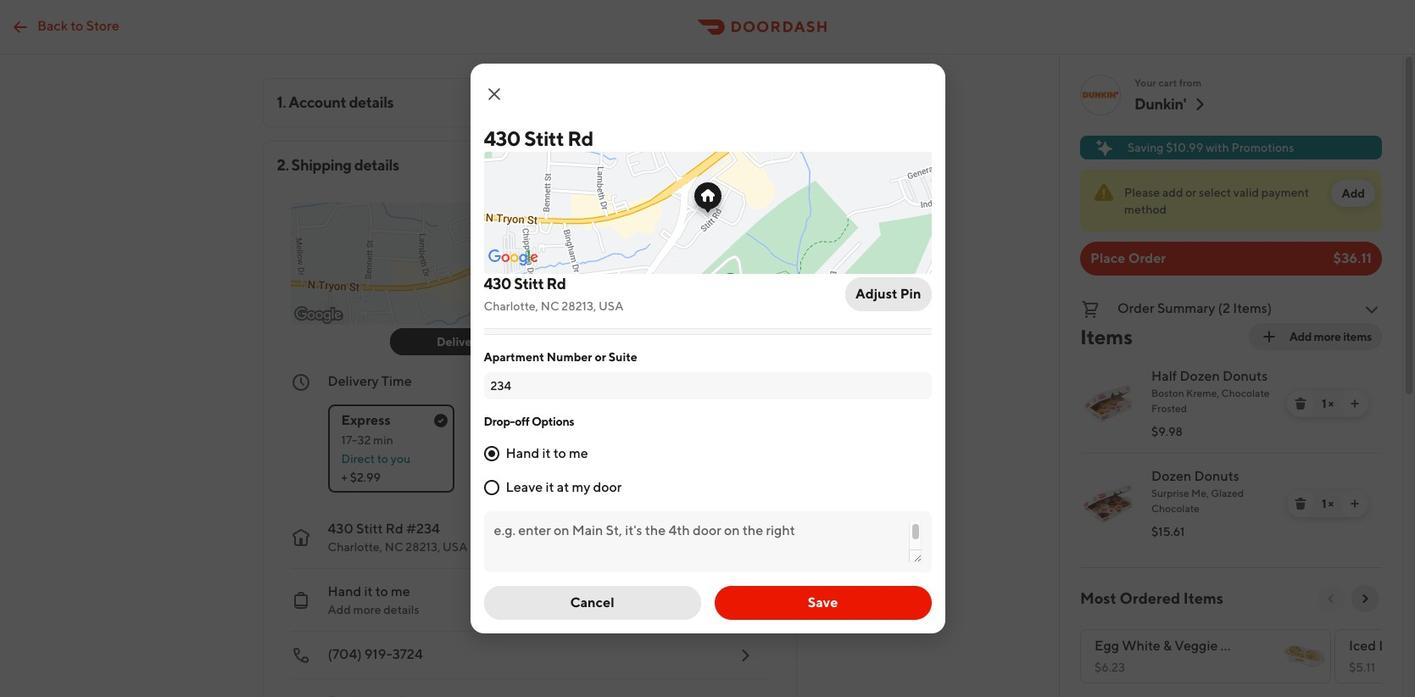 Task type: vqa. For each thing, say whether or not it's contained in the screenshot.
topmost Indian
no



Task type: describe. For each thing, give the bounding box(es) containing it.
× for dozen donuts
[[1328, 497, 1334, 510]]

save button
[[714, 586, 931, 620]]

door
[[593, 479, 622, 495]]

add more items link
[[1249, 323, 1382, 350]]

half dozen donuts image
[[1084, 378, 1135, 429]]

white
[[1122, 638, 1161, 654]]

map region
[[363, 88, 1015, 305]]

adjust
[[856, 286, 897, 302]]

430 stitt rd charlotte, nc 28213, usa
[[484, 275, 624, 313]]

me,
[[1191, 487, 1209, 499]]

kreme,
[[1186, 387, 1220, 399]]

leave it at my door
[[506, 479, 622, 495]]

me for hand it to me add more details
[[391, 583, 410, 600]]

method
[[1124, 203, 1167, 216]]

cancel
[[570, 594, 614, 611]]

place
[[1090, 250, 1126, 266]]

you
[[391, 452, 411, 466]]

donuts inside half dozen donuts boston kreme, chocolate frosted
[[1223, 368, 1268, 384]]

(704) 919-3724
[[328, 646, 423, 662]]

time
[[381, 373, 412, 389]]

to inside 17–32 min direct to you + $2.99
[[377, 452, 388, 466]]

+
[[341, 471, 348, 484]]

your
[[1135, 76, 1156, 89]]

Delivery radio
[[390, 328, 530, 355]]

(704)
[[328, 646, 362, 662]]

pin
[[900, 286, 921, 302]]

drop-off options
[[484, 415, 574, 428]]

add
[[1163, 186, 1183, 199]]

valid
[[1234, 186, 1259, 199]]

dunkin'
[[1135, 95, 1186, 113]]

usa inside 430 stitt rd #234 charlotte,  nc 28213,  usa
[[443, 540, 468, 554]]

add button
[[1332, 180, 1375, 207]]

half dozen donuts boston kreme, chocolate frosted
[[1152, 368, 1270, 415]]

17–32
[[341, 433, 371, 447]]

e.g. enter on Main St, it's the 4th door on the right

Do not add order changes or requests here. text field
[[494, 521, 921, 562]]

28213, inside 430 stitt rd #234 charlotte,  nc 28213,  usa
[[406, 540, 440, 554]]

most ordered items
[[1080, 589, 1224, 607]]

or for number
[[595, 350, 606, 364]]

your cart from
[[1135, 76, 1202, 89]]

add one to cart image
[[1348, 397, 1362, 410]]

1 for dozen donuts
[[1322, 497, 1326, 510]]

it for leave it at my door
[[546, 479, 554, 495]]

#234
[[406, 521, 440, 537]]

dozen donuts image
[[1084, 478, 1135, 529]]

3724
[[392, 646, 423, 662]]

&
[[1163, 638, 1172, 654]]

leave
[[506, 479, 543, 495]]

options
[[532, 415, 574, 428]]

add more items
[[1290, 330, 1372, 343]]

$36.11
[[1333, 250, 1372, 266]]

add inside hand it to me add more details
[[328, 603, 351, 616]]

boston
[[1152, 387, 1184, 399]]

1 for half dozen donuts
[[1322, 397, 1326, 410]]

adjust pin button
[[845, 277, 931, 311]]

chocolate for donuts
[[1222, 387, 1270, 399]]

store
[[86, 17, 119, 33]]

saving
[[1128, 141, 1164, 154]]

express
[[341, 412, 391, 428]]

status containing please add or select valid payment method
[[1080, 170, 1382, 231]]

1. account
[[277, 93, 346, 111]]

$15.61
[[1152, 525, 1185, 538]]

cart
[[1159, 76, 1177, 89]]

it for hand it to me add more details
[[364, 583, 373, 600]]

stitt for 430 stitt rd charlotte, nc 28213, usa
[[514, 275, 544, 293]]

direct
[[341, 452, 375, 466]]

saving $10.99 with promotions
[[1128, 141, 1294, 154]]

min for 22–37
[[515, 433, 535, 447]]

omelet
[[1221, 638, 1268, 654]]

half
[[1152, 368, 1177, 384]]

with
[[1206, 141, 1229, 154]]

1. account details
[[277, 93, 394, 111]]

iced
[[1349, 638, 1376, 654]]

egg white & veggie omelet bites $6.23
[[1095, 638, 1302, 674]]

delivery time
[[328, 373, 412, 389]]

hand it to me
[[506, 445, 588, 461]]

at
[[557, 479, 569, 495]]

back to store
[[37, 17, 119, 33]]

promotions
[[1232, 141, 1294, 154]]

2. shipping details
[[277, 156, 399, 174]]

nc inside 430 stitt rd #234 charlotte,  nc 28213,  usa
[[385, 540, 403, 554]]

details inside hand it to me add more details
[[384, 603, 419, 616]]

430 stitt rd
[[484, 126, 593, 150]]

most
[[1080, 589, 1117, 607]]

nc inside 430 stitt rd charlotte, nc 28213, usa
[[541, 299, 559, 313]]

dozen donuts surprise me, glazed chocolate
[[1152, 468, 1244, 515]]

stitt for 430 stitt rd #234 charlotte,  nc 28213,  usa
[[356, 521, 383, 537]]

charlotte, inside 430 stitt rd charlotte, nc 28213, usa
[[484, 299, 538, 313]]

dunkin' link
[[1135, 94, 1210, 114]]

add one to cart image
[[1348, 497, 1362, 510]]

$10.99
[[1166, 141, 1203, 154]]

saving $10.99 with promotions button
[[1080, 136, 1382, 159]]

details for 1. account details
[[349, 93, 394, 111]]



Task type: locate. For each thing, give the bounding box(es) containing it.
430 inside 430 stitt rd #234 charlotte,  nc 28213,  usa
[[328, 521, 353, 537]]

0 vertical spatial charlotte,
[[484, 299, 538, 313]]

option group
[[328, 391, 769, 493]]

0 horizontal spatial nc
[[385, 540, 403, 554]]

or right add
[[1186, 186, 1197, 199]]

1 vertical spatial hand
[[328, 583, 361, 600]]

0 vertical spatial 430
[[484, 126, 521, 150]]

save
[[808, 594, 838, 611]]

rd inside 430 stitt rd charlotte, nc 28213, usa
[[546, 275, 566, 293]]

1 horizontal spatial me
[[569, 445, 588, 461]]

donuts
[[1223, 368, 1268, 384], [1194, 468, 1239, 484]]

nc up hand it to me add more details
[[385, 540, 403, 554]]

0 horizontal spatial items
[[1080, 325, 1133, 349]]

0 horizontal spatial delivery
[[328, 373, 379, 389]]

1 horizontal spatial min
[[515, 433, 535, 447]]

add left items
[[1290, 330, 1312, 343]]

from
[[1179, 76, 1202, 89]]

1 horizontal spatial chocolate
[[1222, 387, 1270, 399]]

0 vertical spatial more
[[1314, 330, 1341, 343]]

select
[[1199, 186, 1231, 199]]

0 horizontal spatial more
[[353, 603, 381, 616]]

delivery or pickup selector option group
[[390, 328, 669, 355]]

number
[[547, 350, 592, 364]]

2 horizontal spatial add
[[1342, 187, 1365, 200]]

430 down "+"
[[328, 521, 353, 537]]

add up $36.11
[[1342, 187, 1365, 200]]

1 vertical spatial stitt
[[514, 275, 544, 293]]

it down options
[[542, 445, 551, 461]]

stitt for 430 stitt rd
[[524, 126, 564, 150]]

2 vertical spatial rd
[[386, 521, 403, 537]]

430 down close icon
[[484, 126, 521, 150]]

charlotte, inside 430 stitt rd #234 charlotte,  nc 28213,  usa
[[328, 540, 382, 554]]

1 vertical spatial 430
[[484, 275, 511, 293]]

iced latte $5.11
[[1349, 638, 1412, 674]]

1 vertical spatial more
[[353, 603, 381, 616]]

hand right hand it to me radio
[[506, 445, 539, 461]]

please add or select valid payment method
[[1124, 186, 1309, 216]]

430
[[484, 126, 521, 150], [484, 275, 511, 293], [328, 521, 353, 537]]

1 × from the top
[[1328, 397, 1334, 410]]

1 horizontal spatial delivery
[[437, 335, 483, 349]]

it down 430 stitt rd #234 charlotte,  nc 28213,  usa
[[364, 583, 373, 600]]

1 vertical spatial chocolate
[[1152, 502, 1200, 515]]

me down 430 stitt rd #234 charlotte,  nc 28213,  usa
[[391, 583, 410, 600]]

min
[[373, 433, 393, 447], [515, 433, 535, 447]]

28213, inside 430 stitt rd charlotte, nc 28213, usa
[[562, 299, 596, 313]]

1 vertical spatial it
[[546, 479, 554, 495]]

order summary (2 items)
[[1118, 300, 1272, 316]]

hand
[[506, 445, 539, 461], [328, 583, 361, 600]]

× left add one to cart icon
[[1328, 397, 1334, 410]]

1 vertical spatial delivery
[[328, 373, 379, 389]]

0 vertical spatial details
[[349, 93, 394, 111]]

919-
[[364, 646, 392, 662]]

back to store link
[[0, 10, 129, 44]]

dozen inside half dozen donuts boston kreme, chocolate frosted
[[1180, 368, 1220, 384]]

stitt inside 430 stitt rd charlotte, nc 28213, usa
[[514, 275, 544, 293]]

rd inside 430 stitt rd #234 charlotte,  nc 28213,  usa
[[386, 521, 403, 537]]

nc up delivery or pickup selector option group
[[541, 299, 559, 313]]

0 vertical spatial ×
[[1328, 397, 1334, 410]]

hand inside hand it to me add more details
[[328, 583, 361, 600]]

1 horizontal spatial usa
[[599, 299, 624, 313]]

rd for 430 stitt rd charlotte, nc 28213, usa
[[546, 275, 566, 293]]

details
[[349, 93, 394, 111], [354, 156, 399, 174], [384, 603, 419, 616]]

0 vertical spatial 1 ×
[[1322, 397, 1334, 410]]

or down pickup
[[595, 350, 606, 364]]

Pickup radio
[[519, 328, 669, 355]]

1 vertical spatial 1 ×
[[1322, 497, 1334, 510]]

suite
[[609, 350, 637, 364]]

0 horizontal spatial or
[[595, 350, 606, 364]]

0 vertical spatial hand
[[506, 445, 539, 461]]

adjust pin
[[856, 286, 921, 302]]

2 vertical spatial add
[[328, 603, 351, 616]]

1 vertical spatial add
[[1290, 330, 1312, 343]]

430 down powered by google image
[[484, 275, 511, 293]]

× for half dozen donuts
[[1328, 397, 1334, 410]]

430 stitt rd #234 charlotte,  nc 28213,  usa
[[328, 521, 468, 554]]

to down 430 stitt rd #234 charlotte,  nc 28213,  usa
[[375, 583, 388, 600]]

standard
[[481, 412, 539, 428]]

previous button of carousel image
[[1325, 592, 1338, 605]]

430 for 430 stitt rd
[[484, 126, 521, 150]]

chocolate down surprise
[[1152, 502, 1200, 515]]

1 horizontal spatial or
[[1186, 186, 1197, 199]]

frosted
[[1152, 402, 1187, 415]]

delivery
[[437, 335, 483, 349], [328, 373, 379, 389]]

1 vertical spatial ×
[[1328, 497, 1334, 510]]

1 1 from the top
[[1322, 397, 1326, 410]]

remove item from cart image
[[1294, 397, 1308, 410]]

2 × from the top
[[1328, 497, 1334, 510]]

0 vertical spatial stitt
[[524, 126, 564, 150]]

more up (704) 919-3724 at left
[[353, 603, 381, 616]]

powered by google image
[[488, 249, 538, 266]]

1 horizontal spatial add
[[1290, 330, 1312, 343]]

to right back
[[71, 17, 83, 33]]

stitt inside 430 stitt rd #234 charlotte,  nc 28213,  usa
[[356, 521, 383, 537]]

1 vertical spatial details
[[354, 156, 399, 174]]

items up veggie
[[1184, 589, 1224, 607]]

me for hand it to me
[[569, 445, 588, 461]]

0 vertical spatial it
[[542, 445, 551, 461]]

1 horizontal spatial charlotte,
[[484, 299, 538, 313]]

to inside "link"
[[71, 17, 83, 33]]

details for 2. shipping details
[[354, 156, 399, 174]]

min inside 17–32 min direct to you + $2.99
[[373, 433, 393, 447]]

details up 3724
[[384, 603, 419, 616]]

17–32 min direct to you + $2.99
[[341, 433, 411, 484]]

(704) 919-3724 button
[[277, 632, 769, 679]]

hand up the (704)
[[328, 583, 361, 600]]

close image
[[484, 84, 504, 104]]

chocolate right kreme,
[[1222, 387, 1270, 399]]

× left add one to cart image on the right bottom of the page
[[1328, 497, 1334, 510]]

it
[[542, 445, 551, 461], [546, 479, 554, 495], [364, 583, 373, 600]]

28213,
[[562, 299, 596, 313], [406, 540, 440, 554]]

0 horizontal spatial 28213,
[[406, 540, 440, 554]]

add for add more items
[[1290, 330, 1312, 343]]

charlotte, up delivery or pickup selector option group
[[484, 299, 538, 313]]

1 vertical spatial items
[[1184, 589, 1224, 607]]

22–37
[[481, 433, 513, 447]]

0 vertical spatial me
[[569, 445, 588, 461]]

details right 1. account
[[349, 93, 394, 111]]

cancel button
[[484, 586, 701, 620]]

0 horizontal spatial rd
[[386, 521, 403, 537]]

donuts up glazed
[[1194, 468, 1239, 484]]

details right 2. shipping
[[354, 156, 399, 174]]

2 1 × from the top
[[1322, 497, 1334, 510]]

1 min from the left
[[373, 433, 393, 447]]

1 vertical spatial me
[[391, 583, 410, 600]]

1 horizontal spatial 28213,
[[562, 299, 596, 313]]

to left 'you'
[[377, 452, 388, 466]]

it left at
[[546, 479, 554, 495]]

option group containing express
[[328, 391, 769, 493]]

usa inside 430 stitt rd charlotte, nc 28213, usa
[[599, 299, 624, 313]]

charlotte, up hand it to me add more details
[[328, 540, 382, 554]]

it for hand it to me
[[542, 445, 551, 461]]

veggie
[[1175, 638, 1218, 654]]

1 right remove item from cart image
[[1322, 397, 1326, 410]]

0 horizontal spatial add
[[328, 603, 351, 616]]

delivery inside delivery radio
[[437, 335, 483, 349]]

to inside hand it to me add more details
[[375, 583, 388, 600]]

0 vertical spatial chocolate
[[1222, 387, 1270, 399]]

1 × right remove item from cart image
[[1322, 397, 1334, 410]]

0 vertical spatial 28213,
[[562, 299, 596, 313]]

1 horizontal spatial hand
[[506, 445, 539, 461]]

0 horizontal spatial usa
[[443, 540, 468, 554]]

stitt
[[524, 126, 564, 150], [514, 275, 544, 293], [356, 521, 383, 537]]

$6.23
[[1095, 661, 1125, 674]]

1 horizontal spatial items
[[1184, 589, 1224, 607]]

pickup
[[580, 335, 619, 349]]

28213, up pickup 'option'
[[562, 299, 596, 313]]

430 for 430 stitt rd charlotte, nc 28213, usa
[[484, 275, 511, 293]]

payment
[[1262, 186, 1309, 199]]

me inside hand it to me add more details
[[391, 583, 410, 600]]

1 vertical spatial order
[[1118, 300, 1155, 316]]

min for 17–32
[[373, 433, 393, 447]]

off
[[515, 415, 530, 428]]

or for add
[[1186, 186, 1197, 199]]

1 vertical spatial rd
[[546, 275, 566, 293]]

chocolate for surprise
[[1152, 502, 1200, 515]]

to down options
[[553, 445, 566, 461]]

min down off
[[515, 433, 535, 447]]

1 horizontal spatial nc
[[541, 299, 559, 313]]

status
[[1080, 170, 1382, 231]]

add inside button
[[1342, 187, 1365, 200]]

1 × right remove item from cart icon
[[1322, 497, 1334, 510]]

chocolate
[[1222, 387, 1270, 399], [1152, 502, 1200, 515]]

usa
[[599, 299, 624, 313], [443, 540, 468, 554]]

or
[[1186, 186, 1197, 199], [595, 350, 606, 364]]

Leave it at my door radio
[[484, 480, 499, 495]]

donuts down order summary (2 items) button
[[1223, 368, 1268, 384]]

surprise
[[1152, 487, 1189, 499]]

0 vertical spatial delivery
[[437, 335, 483, 349]]

rd for 430 stitt rd #234 charlotte,  nc 28213,  usa
[[386, 521, 403, 537]]

glazed
[[1211, 487, 1244, 499]]

dozen
[[1180, 368, 1220, 384], [1152, 468, 1192, 484]]

$2.99
[[350, 471, 381, 484]]

rd for 430 stitt rd
[[567, 126, 593, 150]]

$9.98
[[1152, 425, 1183, 438]]

0 horizontal spatial min
[[373, 433, 393, 447]]

0 vertical spatial donuts
[[1223, 368, 1268, 384]]

back
[[37, 17, 68, 33]]

1 vertical spatial donuts
[[1194, 468, 1239, 484]]

0 vertical spatial usa
[[599, 299, 624, 313]]

1 vertical spatial or
[[595, 350, 606, 364]]

2 vertical spatial stitt
[[356, 521, 383, 537]]

order left summary in the right of the page
[[1118, 300, 1155, 316]]

or inside please add or select valid payment method
[[1186, 186, 1197, 199]]

22–37 min
[[481, 433, 535, 447]]

0 horizontal spatial me
[[391, 583, 410, 600]]

Hand it to me radio
[[484, 446, 499, 461]]

bites
[[1271, 638, 1302, 654]]

list
[[1067, 354, 1382, 554]]

430 for 430 stitt rd #234 charlotte,  nc 28213,  usa
[[328, 521, 353, 537]]

1 ×
[[1322, 397, 1334, 410], [1322, 497, 1334, 510]]

0 vertical spatial rd
[[567, 126, 593, 150]]

0 vertical spatial or
[[1186, 186, 1197, 199]]

summary
[[1157, 300, 1215, 316]]

1 vertical spatial dozen
[[1152, 468, 1192, 484]]

28213, down the #234
[[406, 540, 440, 554]]

chocolate inside half dozen donuts boston kreme, chocolate frosted
[[1222, 387, 1270, 399]]

2 horizontal spatial rd
[[567, 126, 593, 150]]

rd
[[567, 126, 593, 150], [546, 275, 566, 293], [386, 521, 403, 537]]

items)
[[1233, 300, 1272, 316]]

430 inside 430 stitt rd charlotte, nc 28213, usa
[[484, 275, 511, 293]]

0 vertical spatial items
[[1080, 325, 1133, 349]]

more left items
[[1314, 330, 1341, 343]]

items
[[1343, 330, 1372, 343]]

2. shipping
[[277, 156, 352, 174]]

place order
[[1090, 250, 1166, 266]]

1 vertical spatial usa
[[443, 540, 468, 554]]

hand for hand it to me add more details
[[328, 583, 361, 600]]

add up the (704)
[[328, 603, 351, 616]]

0 vertical spatial dozen
[[1180, 368, 1220, 384]]

0 horizontal spatial chocolate
[[1152, 502, 1200, 515]]

hand for hand it to me
[[506, 445, 539, 461]]

my
[[572, 479, 590, 495]]

1
[[1322, 397, 1326, 410], [1322, 497, 1326, 510]]

0 vertical spatial nc
[[541, 299, 559, 313]]

1 vertical spatial charlotte,
[[328, 540, 382, 554]]

None radio
[[328, 404, 454, 493], [468, 404, 594, 493], [608, 404, 767, 493], [328, 404, 454, 493], [468, 404, 594, 493], [608, 404, 767, 493]]

dozen up surprise
[[1152, 468, 1192, 484]]

2 1 from the top
[[1322, 497, 1326, 510]]

more inside hand it to me add more details
[[353, 603, 381, 616]]

1 horizontal spatial more
[[1314, 330, 1341, 343]]

0 horizontal spatial charlotte,
[[328, 540, 382, 554]]

drop-
[[484, 415, 515, 428]]

hand it to me add more details
[[328, 583, 419, 616]]

1 vertical spatial 1
[[1322, 497, 1326, 510]]

next button of carousel image
[[1358, 592, 1372, 605]]

$5.11
[[1349, 661, 1375, 674]]

remove item from cart image
[[1294, 497, 1308, 510]]

dozen inside dozen donuts surprise me, glazed chocolate
[[1152, 468, 1192, 484]]

2 min from the left
[[515, 433, 535, 447]]

order right place
[[1128, 250, 1166, 266]]

delivery for delivery time
[[328, 373, 379, 389]]

apartment number or suite
[[484, 350, 637, 364]]

add for add
[[1342, 187, 1365, 200]]

1 horizontal spatial rd
[[546, 275, 566, 293]]

order summary (2 items) button
[[1080, 296, 1382, 323]]

delivery for delivery
[[437, 335, 483, 349]]

1 1 × from the top
[[1322, 397, 1334, 410]]

1 vertical spatial nc
[[385, 540, 403, 554]]

Apartment Number or Suite text field
[[491, 377, 925, 394]]

2 vertical spatial it
[[364, 583, 373, 600]]

donuts inside dozen donuts surprise me, glazed chocolate
[[1194, 468, 1239, 484]]

0 vertical spatial order
[[1128, 250, 1166, 266]]

chocolate inside dozen donuts surprise me, glazed chocolate
[[1152, 502, 1200, 515]]

me
[[569, 445, 588, 461], [391, 583, 410, 600]]

0 horizontal spatial hand
[[328, 583, 361, 600]]

(2
[[1218, 300, 1230, 316]]

apartment
[[484, 350, 544, 364]]

1 right remove item from cart icon
[[1322, 497, 1326, 510]]

min up 'you'
[[373, 433, 393, 447]]

order
[[1128, 250, 1166, 266], [1118, 300, 1155, 316]]

items
[[1080, 325, 1133, 349], [1184, 589, 1224, 607]]

0 vertical spatial 1
[[1322, 397, 1326, 410]]

latte
[[1379, 638, 1412, 654]]

ordered
[[1120, 589, 1181, 607]]

add
[[1342, 187, 1365, 200], [1290, 330, 1312, 343], [328, 603, 351, 616]]

1 × for dozen donuts
[[1322, 497, 1334, 510]]

1 × for half dozen donuts
[[1322, 397, 1334, 410]]

please
[[1124, 186, 1160, 199]]

dozen up kreme,
[[1180, 368, 1220, 384]]

2 vertical spatial details
[[384, 603, 419, 616]]

1 vertical spatial 28213,
[[406, 540, 440, 554]]

order inside button
[[1118, 300, 1155, 316]]

2 vertical spatial 430
[[328, 521, 353, 537]]

it inside hand it to me add more details
[[364, 583, 373, 600]]

items up half dozen donuts image
[[1080, 325, 1133, 349]]

me up my
[[569, 445, 588, 461]]

list containing half dozen donuts
[[1067, 354, 1382, 554]]

0 vertical spatial add
[[1342, 187, 1365, 200]]



